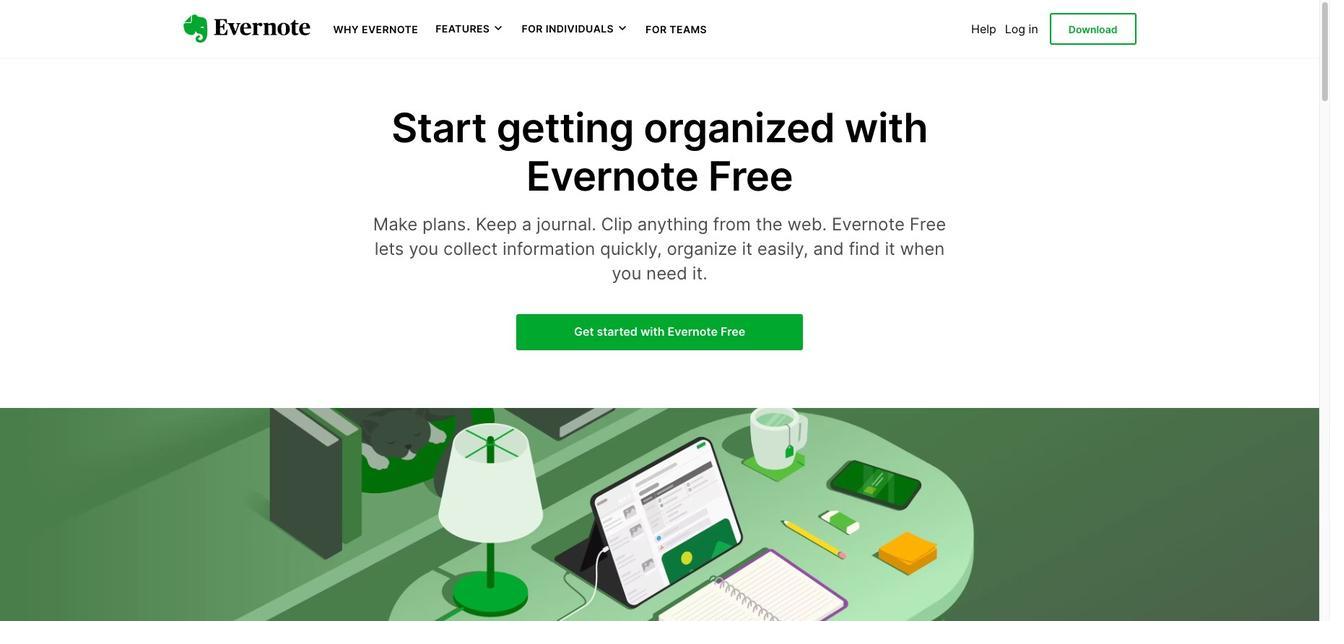 Task type: describe. For each thing, give the bounding box(es) containing it.
get started with evernote free
[[574, 324, 746, 339]]

keep
[[476, 214, 517, 235]]

evernote inside make plans. keep a journal. clip anything from the web. evernote free lets you collect information quickly, organize it easily, and find it when you need it.
[[832, 214, 905, 235]]

clip
[[601, 214, 633, 235]]

evernote logo image
[[183, 15, 310, 43]]

easily,
[[758, 238, 809, 259]]

get
[[574, 324, 594, 339]]

evernote down the "it."
[[668, 324, 718, 339]]

for for for teams
[[646, 23, 667, 35]]

features
[[436, 23, 490, 35]]

features button
[[436, 22, 505, 36]]

and
[[814, 238, 844, 259]]

illustration of many devices using evernote image
[[0, 408, 1320, 621]]

log
[[1005, 22, 1026, 36]]

web.
[[788, 214, 827, 235]]

why evernote link
[[333, 22, 418, 36]]

anything
[[638, 214, 709, 235]]

getting
[[497, 103, 634, 152]]

get started with evernote free link
[[516, 314, 803, 350]]

for teams
[[646, 23, 707, 35]]

from
[[713, 214, 751, 235]]

help link
[[972, 22, 997, 36]]

make
[[373, 214, 418, 235]]

0 vertical spatial you
[[409, 238, 439, 259]]

for individuals button
[[522, 22, 629, 36]]

download
[[1069, 23, 1118, 35]]

teams
[[670, 23, 707, 35]]



Task type: vqa. For each thing, say whether or not it's contained in the screenshot.
With to the top
yes



Task type: locate. For each thing, give the bounding box(es) containing it.
information
[[503, 238, 595, 259]]

evernote up find
[[832, 214, 905, 235]]

lets
[[375, 238, 404, 259]]

2 vertical spatial free
[[721, 324, 746, 339]]

why
[[333, 23, 359, 35]]

when
[[901, 238, 945, 259]]

0 vertical spatial free
[[708, 152, 793, 201]]

you down plans.
[[409, 238, 439, 259]]

individuals
[[546, 23, 614, 35]]

free inside make plans. keep a journal. clip anything from the web. evernote free lets you collect information quickly, organize it easily, and find it when you need it.
[[910, 214, 946, 235]]

1 vertical spatial with
[[641, 324, 665, 339]]

0 horizontal spatial for
[[522, 23, 543, 35]]

log in link
[[1005, 22, 1039, 36]]

0 horizontal spatial you
[[409, 238, 439, 259]]

for teams link
[[646, 22, 707, 36]]

it down from
[[742, 238, 753, 259]]

for left individuals
[[522, 23, 543, 35]]

0 horizontal spatial with
[[641, 324, 665, 339]]

evernote inside start getting organized with evernote free
[[527, 152, 699, 201]]

1 horizontal spatial for
[[646, 23, 667, 35]]

start
[[391, 103, 487, 152]]

organize
[[667, 238, 737, 259]]

0 vertical spatial with
[[845, 103, 928, 152]]

the
[[756, 214, 783, 235]]

it.
[[693, 263, 708, 284]]

in
[[1029, 22, 1039, 36]]

find
[[849, 238, 880, 259]]

you down quickly,
[[612, 263, 642, 284]]

for for for individuals
[[522, 23, 543, 35]]

1 horizontal spatial with
[[845, 103, 928, 152]]

quickly,
[[600, 238, 662, 259]]

you
[[409, 238, 439, 259], [612, 263, 642, 284]]

1 vertical spatial free
[[910, 214, 946, 235]]

a
[[522, 214, 532, 235]]

for individuals
[[522, 23, 614, 35]]

for
[[522, 23, 543, 35], [646, 23, 667, 35]]

organized
[[644, 103, 835, 152]]

1 it from the left
[[742, 238, 753, 259]]

it right find
[[885, 238, 896, 259]]

start getting organized with evernote free
[[391, 103, 928, 201]]

log in
[[1005, 22, 1039, 36]]

for left teams
[[646, 23, 667, 35]]

with inside start getting organized with evernote free
[[845, 103, 928, 152]]

help
[[972, 22, 997, 36]]

1 vertical spatial you
[[612, 263, 642, 284]]

evernote up clip
[[527, 152, 699, 201]]

make plans. keep a journal. clip anything from the web. evernote free lets you collect information quickly, organize it easily, and find it when you need it.
[[373, 214, 946, 284]]

0 horizontal spatial it
[[742, 238, 753, 259]]

evernote
[[362, 23, 418, 35], [527, 152, 699, 201], [832, 214, 905, 235], [668, 324, 718, 339]]

1 horizontal spatial you
[[612, 263, 642, 284]]

journal.
[[537, 214, 597, 235]]

need
[[647, 263, 688, 284]]

collect
[[444, 238, 498, 259]]

with
[[845, 103, 928, 152], [641, 324, 665, 339]]

free inside start getting organized with evernote free
[[708, 152, 793, 201]]

plans.
[[423, 214, 471, 235]]

started
[[597, 324, 638, 339]]

why evernote
[[333, 23, 418, 35]]

it
[[742, 238, 753, 259], [885, 238, 896, 259]]

download link
[[1050, 13, 1137, 45]]

2 it from the left
[[885, 238, 896, 259]]

free
[[708, 152, 793, 201], [910, 214, 946, 235], [721, 324, 746, 339]]

1 horizontal spatial it
[[885, 238, 896, 259]]

evernote right why
[[362, 23, 418, 35]]

for inside button
[[522, 23, 543, 35]]



